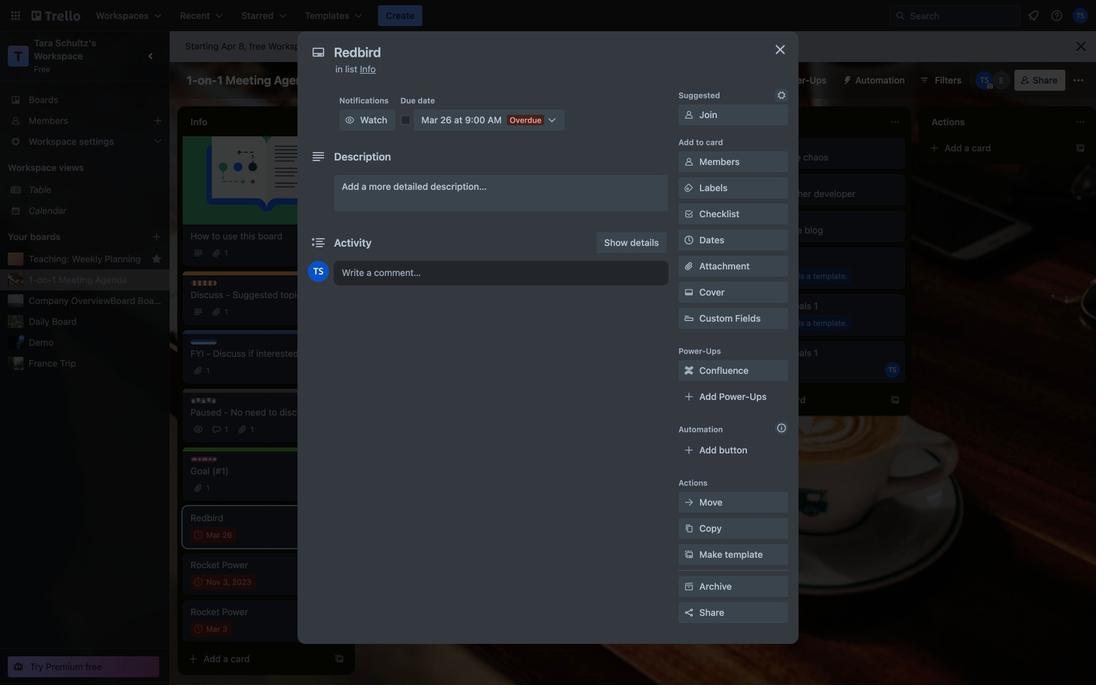 Task type: locate. For each thing, give the bounding box(es) containing it.
None text field
[[328, 40, 758, 64]]

1 vertical spatial tara schultz (taraschultz7) image
[[975, 71, 994, 89]]

0 vertical spatial tara schultz (taraschultz7) image
[[1073, 8, 1088, 23]]

sm image
[[837, 70, 856, 88], [683, 108, 696, 121], [683, 286, 696, 299], [683, 496, 696, 509], [683, 522, 696, 535], [683, 548, 696, 561]]

0 vertical spatial color: pink, title: "goal" element
[[747, 143, 773, 148]]

1 horizontal spatial create from template… image
[[1075, 143, 1086, 153]]

create from template… image
[[1075, 143, 1086, 153], [890, 395, 901, 405]]

0 vertical spatial create from template… image
[[705, 230, 715, 241]]

2 vertical spatial color: pink, title: "goal" element
[[191, 457, 217, 462]]

2 horizontal spatial tara schultz (taraschultz7) image
[[1073, 8, 1088, 23]]

2 vertical spatial tara schultz (taraschultz7) image
[[885, 362, 901, 378]]

color: red, title: "blocker" element
[[376, 143, 402, 148]]

1 horizontal spatial create from template… image
[[705, 230, 715, 241]]

1 horizontal spatial tara schultz (taraschultz7) image
[[975, 71, 994, 89]]

Search field
[[890, 5, 1021, 26]]

1 vertical spatial create from template… image
[[890, 395, 901, 405]]

tara schultz (taraschultz7) image
[[1073, 8, 1088, 23], [975, 71, 994, 89], [885, 362, 901, 378]]

None checkbox
[[191, 621, 231, 637]]

sm image
[[775, 89, 788, 102], [343, 114, 356, 127], [683, 155, 696, 168], [683, 181, 696, 194], [683, 580, 696, 593]]

0 horizontal spatial create from template… image
[[334, 654, 345, 664]]

your boards with 6 items element
[[8, 229, 132, 245]]

None checkbox
[[191, 527, 236, 543], [191, 574, 255, 590], [191, 527, 236, 543], [191, 574, 255, 590]]

0 notifications image
[[1026, 8, 1041, 23]]

starred icon image
[[151, 254, 162, 264]]

close dialog image
[[773, 42, 788, 57]]

primary element
[[0, 0, 1096, 31]]

1 vertical spatial color: pink, title: "goal" element
[[747, 216, 773, 221]]

0 horizontal spatial create from template… image
[[890, 395, 901, 405]]

create from template… image
[[705, 230, 715, 241], [334, 654, 345, 664]]

color: pink, title: "goal" element
[[747, 143, 773, 148], [747, 216, 773, 221], [191, 457, 217, 462]]

0 horizontal spatial tara schultz (taraschultz7) image
[[885, 362, 901, 378]]



Task type: vqa. For each thing, say whether or not it's contained in the screenshot.
rightmost From
no



Task type: describe. For each thing, give the bounding box(es) containing it.
1 vertical spatial create from template… image
[[334, 654, 345, 664]]

Mark due date as complete checkbox
[[401, 115, 411, 125]]

color: orange, title: "discuss" element
[[191, 281, 217, 286]]

tara schultz (taraschultz7) image inside "primary" element
[[1073, 8, 1088, 23]]

add board image
[[151, 232, 162, 242]]

ethanhunt1 (ethanhunt117) image
[[992, 71, 1011, 89]]

Board name text field
[[180, 70, 323, 91]]

show menu image
[[1072, 74, 1085, 87]]

color: blue, title: "fyi" element
[[191, 339, 217, 345]]

color: black, title: "paused" element
[[191, 398, 217, 403]]

search image
[[895, 10, 906, 21]]

Write a comment text field
[[334, 261, 668, 285]]

open information menu image
[[1051, 9, 1064, 22]]

0 vertical spatial create from template… image
[[1075, 143, 1086, 153]]

tara schultz (taraschultz7) image
[[308, 261, 329, 282]]



